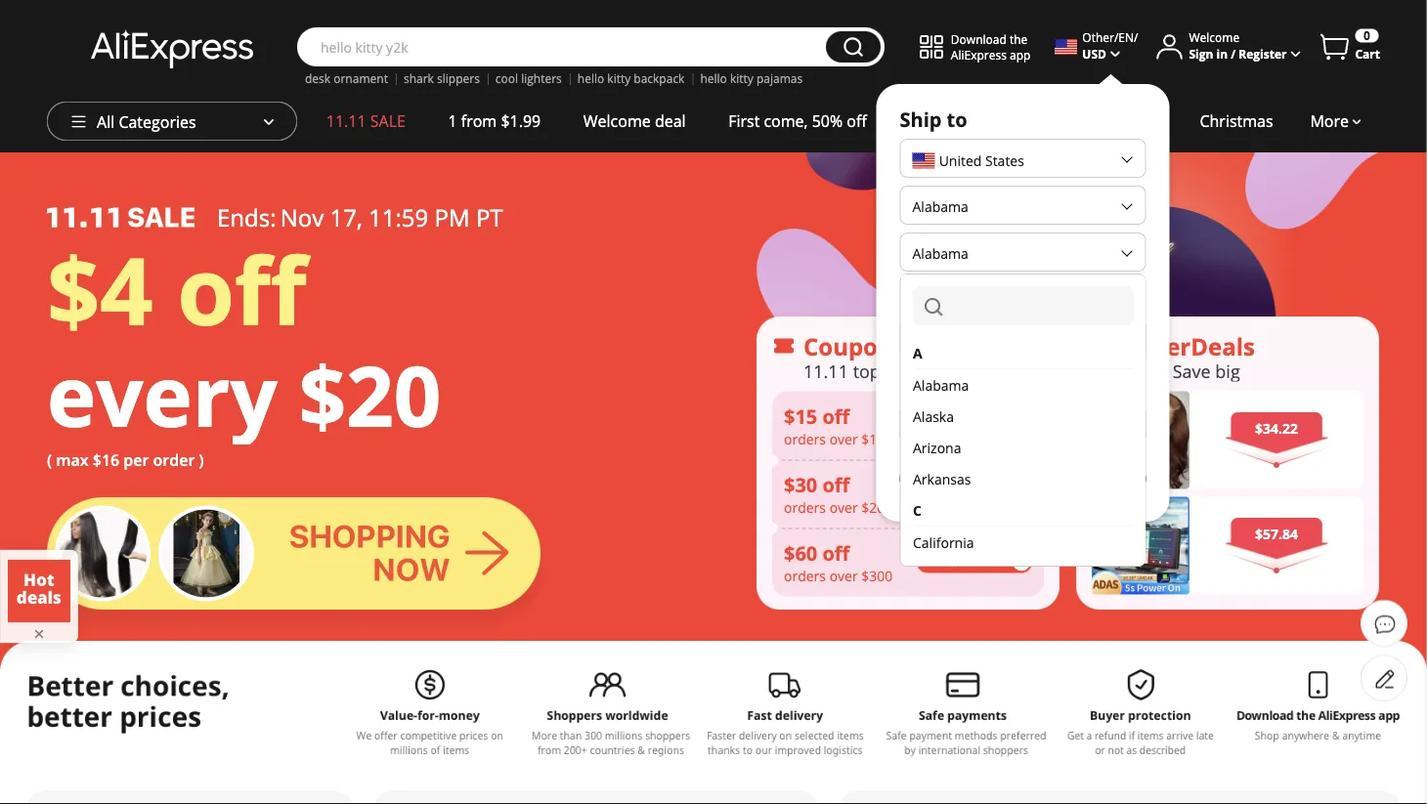 Task type: locate. For each thing, give the bounding box(es) containing it.
0 horizontal spatial /
[[1134, 29, 1138, 45]]

hello kitty pajamas link
[[700, 70, 803, 87]]

kitty left pajamas
[[730, 70, 753, 87]]

None field
[[912, 286, 1133, 326]]

over for $30 off
[[830, 498, 858, 517]]

)
[[983, 416, 987, 434], [199, 450, 204, 471]]

3 code: from the top
[[925, 554, 958, 571]]

hello kitty y2k text field
[[311, 37, 816, 57]]

2 horizontal spatial 11.11
[[1123, 359, 1168, 383]]

1 vertical spatial product image image
[[1092, 497, 1190, 595]]

1 alabama from the top
[[912, 197, 969, 216]]

in
[[1217, 45, 1228, 61]]

0 horizontal spatial (
[[47, 450, 52, 471]]

over inside $60 off orders over $300
[[830, 567, 858, 585]]

code: right c on the right bottom of page
[[925, 485, 958, 503]]

3 over from the top
[[830, 567, 858, 585]]

orders inside $60 off orders over $300
[[784, 567, 826, 585]]

alabama up language at the top
[[912, 244, 969, 262]]

orders for $60
[[784, 567, 826, 585]]

11.11 sale link
[[305, 102, 427, 141]]

orders
[[784, 430, 826, 448], [784, 498, 826, 517], [784, 567, 826, 585]]

0 vertical spatial (
[[942, 416, 946, 434]]

other/ en /
[[1082, 29, 1138, 45]]

pop picture image
[[8, 560, 70, 623]]

california
[[912, 533, 974, 552]]

download
[[951, 31, 1007, 47]]

11.11 inside 11.11 sale link
[[326, 110, 366, 131]]

2 vertical spatial orders
[[784, 567, 826, 585]]

1 vertical spatial )
[[199, 450, 204, 471]]

usd
[[1082, 45, 1106, 61]]

superdeals
[[1123, 330, 1255, 362]]

$4 off
[[47, 226, 306, 352]]

11:59
[[369, 201, 428, 233]]

/ right in
[[1231, 45, 1236, 61]]

$200
[[861, 498, 893, 517]]

1 vertical spatial code:
[[925, 485, 958, 503]]

2 product image image from the top
[[1092, 497, 1190, 595]]

product image image
[[1092, 391, 1190, 489], [1092, 497, 1190, 595]]

over
[[830, 430, 858, 448], [830, 498, 858, 517], [830, 567, 858, 585]]

welcome down hello kitty backpack
[[583, 110, 651, 131]]

$60 off orders over $300
[[784, 540, 893, 585]]

3 alabama from the top
[[912, 376, 969, 394]]

1 over from the top
[[830, 430, 858, 448]]

2 vertical spatial over
[[830, 567, 858, 585]]

top
[[853, 359, 881, 383]]

lighters
[[521, 70, 562, 87]]

kitty for pajamas
[[730, 70, 753, 87]]

2 kitty from the left
[[730, 70, 753, 87]]

coupon
[[803, 330, 893, 362]]

1 horizontal spatial welcome
[[1189, 29, 1240, 45]]

discounts
[[885, 359, 964, 383]]

welcome for welcome
[[1189, 29, 1240, 45]]

pajamas
[[756, 70, 803, 87]]

orders inside $15 off orders over $100
[[784, 430, 826, 448]]

language
[[900, 285, 994, 312]]

0 vertical spatial code:
[[925, 417, 958, 434]]

2 over from the top
[[830, 498, 858, 517]]

shark slippers
[[404, 70, 480, 87]]

1 horizontal spatial )
[[983, 416, 987, 434]]

coupon bg image
[[772, 391, 1044, 597]]

11.11 inside superdeals 11.11 save big
[[1123, 359, 1168, 383]]

colorado
[[912, 565, 971, 583]]

over left $200
[[830, 498, 858, 517]]

every $20 ( max $16 per order )
[[47, 338, 441, 471]]

orders inside $30 off orders over $200
[[784, 498, 826, 517]]

2 vertical spatial code:
[[925, 554, 958, 571]]

2 hello from the left
[[700, 70, 727, 87]]

kitty
[[607, 70, 631, 87], [730, 70, 753, 87]]

orders up $30
[[784, 430, 826, 448]]

hello kitty pajamas
[[700, 70, 803, 87]]

hello for hello kitty pajamas
[[700, 70, 727, 87]]

None button
[[826, 31, 881, 63]]

en
[[1119, 29, 1134, 45]]

eur ( euro )
[[912, 416, 987, 434]]

0 vertical spatial alabama
[[912, 197, 969, 216]]

from
[[461, 110, 497, 131]]

11.11 left 'save'
[[1123, 359, 1168, 383]]

1 vertical spatial alabama
[[912, 244, 969, 262]]

over for $15 off
[[830, 430, 858, 448]]

1 hello from the left
[[578, 70, 604, 87]]

welcome deal link
[[562, 102, 707, 141]]

download the aliexpress app
[[951, 31, 1031, 62]]

sign
[[1189, 45, 1213, 61]]

to
[[947, 106, 967, 132]]

off inside $30 off orders over $200
[[822, 471, 850, 498]]

shark slippers link
[[404, 70, 480, 87]]

alabama up alaska in the bottom of the page
[[912, 376, 969, 394]]

first come, 50% off link
[[707, 102, 888, 141]]

categories
[[119, 111, 196, 132]]

0 vertical spatial welcome
[[1189, 29, 1240, 45]]

11.11
[[326, 110, 366, 131], [803, 359, 848, 383], [1123, 359, 1168, 383]]

) right euro
[[983, 416, 987, 434]]

code: for code: aeus60
[[925, 554, 958, 571]]

off inside the first come, 50% off link
[[847, 110, 867, 131]]

hello down hello kitty y2k text field
[[578, 70, 604, 87]]

0 horizontal spatial kitty
[[607, 70, 631, 87]]

orders for $15
[[784, 430, 826, 448]]

1 horizontal spatial kitty
[[730, 70, 753, 87]]

c
[[912, 501, 921, 520]]

( right eur
[[942, 416, 946, 434]]

1 vertical spatial (
[[47, 450, 52, 471]]

1 kitty from the left
[[607, 70, 631, 87]]

cart
[[1355, 46, 1380, 62]]

hello kitty backpack
[[578, 70, 685, 87]]

over inside $15 off orders over $100
[[830, 430, 858, 448]]

11.11 for 11.11 sale
[[326, 110, 366, 131]]

) right the order
[[199, 450, 204, 471]]

orders up the $60
[[784, 498, 826, 517]]

code: down 'california'
[[925, 554, 958, 571]]

off for $4 off
[[177, 226, 306, 352]]

ship
[[900, 106, 942, 132]]

ship to
[[900, 106, 967, 132]]

orders for $30
[[784, 498, 826, 517]]

2 vertical spatial alabama
[[912, 376, 969, 394]]

alabama down united
[[912, 197, 969, 216]]

off inside $15 off orders over $100
[[822, 403, 850, 430]]

1 horizontal spatial 11.11
[[803, 359, 848, 383]]

desk ornament link
[[305, 70, 388, 87]]

sign in / register
[[1189, 45, 1287, 61]]

over left $300
[[830, 567, 858, 585]]

first
[[728, 110, 760, 131]]

other/
[[1082, 29, 1119, 45]]

/ right other/
[[1134, 29, 1138, 45]]

english
[[912, 330, 958, 348]]

11.11 left top
[[803, 359, 848, 383]]

2 alabama from the top
[[912, 244, 969, 262]]

over inside $30 off orders over $200
[[830, 498, 858, 517]]

christmas link
[[1179, 102, 1295, 141]]

off
[[847, 110, 867, 131], [177, 226, 306, 352], [822, 403, 850, 430], [822, 471, 850, 498], [822, 540, 850, 567]]

1 vertical spatial orders
[[784, 498, 826, 517]]

order
[[153, 450, 195, 471]]

11.11 left sale
[[326, 110, 366, 131]]

1 orders from the top
[[784, 430, 826, 448]]

desk ornament
[[305, 70, 388, 87]]

welcome
[[1189, 29, 1240, 45], [583, 110, 651, 131]]

/
[[1134, 29, 1138, 45], [1231, 45, 1236, 61]]

$57.84 link
[[1092, 497, 1364, 595]]

1 code: from the top
[[925, 417, 958, 434]]

/ for in
[[1231, 45, 1236, 61]]

$4
[[47, 226, 153, 352]]

code: up arizona
[[925, 417, 958, 434]]

3 orders from the top
[[784, 567, 826, 585]]

hello kitty backpack link
[[578, 70, 685, 87]]

the
[[1010, 31, 1028, 47]]

cool
[[495, 70, 518, 87]]

0 horizontal spatial hello
[[578, 70, 604, 87]]

2 code: from the top
[[925, 485, 958, 503]]

1 vertical spatial over
[[830, 498, 858, 517]]

come,
[[764, 110, 808, 131]]

1 horizontal spatial /
[[1231, 45, 1236, 61]]

off inside $60 off orders over $300
[[822, 540, 850, 567]]

0 vertical spatial orders
[[784, 430, 826, 448]]

(
[[942, 416, 946, 434], [47, 450, 52, 471]]

hello
[[578, 70, 604, 87], [700, 70, 727, 87]]

/ for en
[[1134, 29, 1138, 45]]

choice
[[909, 110, 958, 131]]

1 horizontal spatial hello
[[700, 70, 727, 87]]

1 product image image from the top
[[1092, 391, 1190, 489]]

0 horizontal spatial welcome
[[583, 110, 651, 131]]

close image
[[31, 626, 47, 642]]

0 vertical spatial over
[[830, 430, 858, 448]]

1 vertical spatial welcome
[[583, 110, 651, 131]]

welcome up christmas
[[1189, 29, 1240, 45]]

over left $100
[[830, 430, 858, 448]]

hello right backpack
[[700, 70, 727, 87]]

kitty left backpack
[[607, 70, 631, 87]]

0 vertical spatial product image image
[[1092, 391, 1190, 489]]

off for $15 off orders over $100
[[822, 403, 850, 430]]

( left "max"
[[47, 450, 52, 471]]

0 horizontal spatial )
[[199, 450, 204, 471]]

per
[[123, 450, 149, 471]]

orders left $300
[[784, 567, 826, 585]]

0 horizontal spatial 11.11
[[326, 110, 366, 131]]

2 orders from the top
[[784, 498, 826, 517]]

icon image
[[772, 335, 796, 358]]



Task type: vqa. For each thing, say whether or not it's contained in the screenshot.
Metal Line Nail Stickers 3D Silver Gold Thorns Vine Curve Stripe Lines Tape Swirl Sliders Manicure Adhesive Gel Nail Art Decals Image
no



Task type: describe. For each thing, give the bounding box(es) containing it.
code: for code: aeus30
[[925, 485, 958, 503]]

11.11 for 11.11 top discounts
[[803, 359, 848, 383]]

more
[[1310, 110, 1349, 131]]

shark
[[404, 70, 434, 87]]

backpack
[[634, 70, 685, 87]]

states
[[985, 152, 1024, 170]]

max
[[56, 450, 89, 471]]

$34.22
[[1255, 419, 1298, 438]]

app
[[1010, 46, 1031, 62]]

all
[[97, 111, 115, 132]]

$60
[[784, 540, 817, 567]]

a alabama
[[912, 344, 969, 394]]

all categories
[[97, 111, 196, 132]]

0 vertical spatial )
[[983, 416, 987, 434]]

euro
[[950, 416, 980, 434]]

17,
[[330, 201, 362, 233]]

pt
[[476, 201, 503, 233]]

1 from $1.99
[[448, 110, 541, 131]]

$15 off orders over $100
[[784, 403, 893, 448]]

0
[[1364, 27, 1370, 43]]

codes
[[899, 330, 966, 362]]

ornament
[[334, 70, 388, 87]]

off for $60 off orders over $300
[[822, 540, 850, 567]]

alaska
[[912, 407, 954, 426]]

( inside every $20 ( max $16 per order )
[[47, 450, 52, 471]]

product image image for $57.84
[[1092, 497, 1190, 595]]

sale
[[370, 110, 406, 131]]

slippers
[[437, 70, 480, 87]]

1
[[448, 110, 457, 131]]

product image image for $34.22
[[1092, 391, 1190, 489]]

superdeals 11.11 save big
[[1123, 330, 1255, 383]]

aliexpress
[[951, 46, 1007, 62]]

christmas
[[1200, 110, 1273, 131]]

big
[[1215, 359, 1240, 383]]

$20
[[299, 338, 441, 452]]

kitty for backpack
[[607, 70, 631, 87]]

register
[[1239, 45, 1287, 61]]

code: aeus60
[[925, 554, 1005, 571]]

1 from $1.99 link
[[427, 102, 562, 141]]

a
[[912, 344, 922, 362]]

$1.99
[[501, 110, 541, 131]]

eur
[[912, 416, 939, 434]]

1 horizontal spatial (
[[942, 416, 946, 434]]

$34.22 link
[[1092, 391, 1364, 489]]

off for $30 off orders over $200
[[822, 471, 850, 498]]

united
[[939, 152, 982, 170]]

welcome deal
[[583, 110, 686, 131]]

pm
[[435, 201, 470, 233]]

nov
[[280, 201, 324, 233]]

welcome for welcome deal
[[583, 110, 651, 131]]

0 cart
[[1355, 27, 1380, 62]]

currency
[[900, 371, 988, 398]]

coupon codes
[[803, 330, 966, 362]]

arizona
[[912, 438, 961, 457]]

code: for code:
[[925, 417, 958, 434]]

aeus60
[[959, 554, 1005, 571]]

50%
[[812, 110, 843, 131]]

$15
[[784, 403, 817, 430]]

first come, 50% off
[[728, 110, 867, 131]]

$300
[[861, 567, 893, 585]]

cool lighters
[[495, 70, 562, 87]]

save
[[1173, 359, 1211, 383]]

choice link
[[888, 102, 980, 141]]

ends:
[[217, 201, 276, 233]]

hello for hello kitty backpack
[[578, 70, 604, 87]]

cool lighters link
[[495, 70, 562, 87]]

11.11 top discounts
[[803, 359, 964, 383]]

11.11 sale
[[326, 110, 406, 131]]

$30
[[784, 471, 817, 498]]

aeus30
[[959, 485, 1005, 503]]

$57.84
[[1255, 525, 1298, 543]]

deal
[[655, 110, 686, 131]]

desk
[[305, 70, 330, 87]]

) inside every $20 ( max $16 per order )
[[199, 450, 204, 471]]

c california
[[912, 501, 974, 552]]

over for $60 off
[[830, 567, 858, 585]]

ends: nov 17, 11:59 pm pt
[[217, 201, 503, 233]]

$16
[[93, 450, 119, 471]]

every
[[47, 338, 277, 452]]

$100
[[861, 430, 893, 448]]



